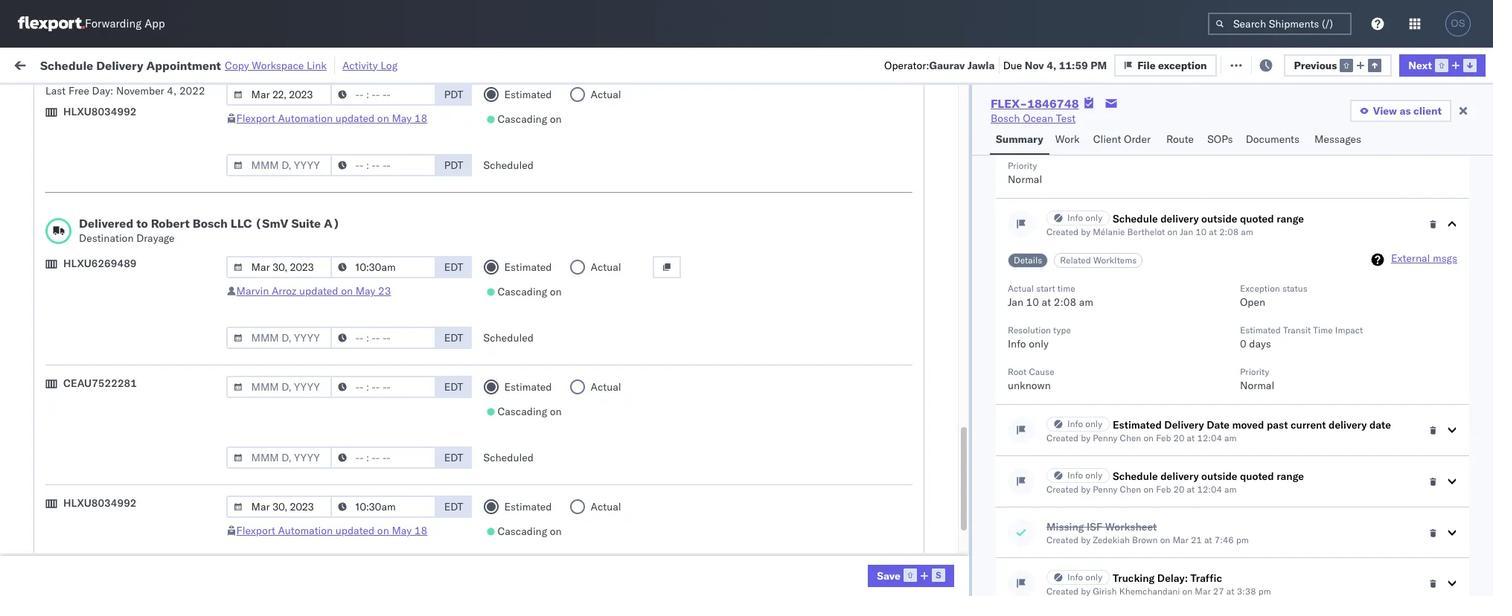 Task type: locate. For each thing, give the bounding box(es) containing it.
760 at risk
[[274, 58, 326, 71]]

3 info only from the top
[[1067, 470, 1102, 481]]

clearance down workitem button
[[115, 149, 163, 162]]

2 vertical spatial scheduled
[[484, 451, 534, 464]]

may for edt
[[356, 284, 375, 298]]

11:59
[[1059, 58, 1088, 72], [263, 182, 292, 195], [263, 215, 292, 228], [263, 248, 292, 261], [263, 280, 292, 294], [263, 346, 292, 359], [263, 379, 292, 392], [263, 477, 292, 490]]

3 gaurav jawla from the top
[[1324, 248, 1386, 261]]

2 mmm d, yyyy text field from the top
[[226, 154, 332, 176]]

gaurav jawla left external
[[1324, 248, 1386, 261]]

by up the isf
[[1081, 484, 1091, 495]]

0 horizontal spatial consignee
[[681, 477, 731, 490]]

0 horizontal spatial 10
[[1026, 296, 1039, 309]]

760
[[274, 58, 294, 71]]

2 schedule delivery outside quoted range from the top
[[1113, 470, 1304, 483]]

transit
[[1283, 325, 1311, 336]]

cascading for fourth -- : -- -- text field from the bottom
[[498, 285, 547, 298]]

demo
[[650, 477, 678, 490]]

save
[[877, 569, 901, 583]]

start
[[1036, 283, 1055, 294]]

schedule pickup from rotterdam, netherlands link
[[34, 533, 235, 563]]

2 vertical spatial schedule delivery appointment
[[34, 509, 183, 522]]

1 vertical spatial schedule delivery appointment link
[[34, 377, 183, 392]]

10 fcl from the top
[[535, 542, 554, 556]]

schedule pickup from los angeles, ca link
[[34, 181, 217, 195], [34, 213, 217, 228], [34, 279, 217, 294], [34, 344, 217, 359], [34, 475, 217, 490]]

4 flex-1889466 from the top
[[904, 444, 981, 457]]

blocked,
[[183, 92, 221, 103]]

8:30
[[263, 510, 286, 523], [263, 542, 286, 556]]

1 8:30 from the top
[[263, 510, 286, 523]]

1 vertical spatial delivery
[[1329, 418, 1367, 432]]

ceau7522281, down details button
[[1012, 280, 1088, 293]]

2 quoted from the top
[[1240, 470, 1274, 483]]

numbers for mbl/mawb numbers
[[1173, 121, 1210, 132]]

lhuu7894563, for schedule pickup from los angeles, ca
[[1012, 345, 1088, 359]]

schedule delivery appointment button for 11:59 pm pst, dec 13, 2022
[[34, 377, 183, 393]]

appointment for 11:59 pm pst, dec 13, 2022
[[122, 378, 183, 391]]

2 upload customs clearance documents from the top
[[34, 312, 220, 326]]

1 vertical spatial 10
[[1026, 296, 1039, 309]]

from down ceau7522281
[[110, 411, 132, 424]]

1 vertical spatial work
[[1055, 132, 1080, 146]]

numbers for container numbers
[[1012, 127, 1048, 138]]

pickup up ceau7522281
[[81, 345, 113, 358]]

0 vertical spatial updated
[[336, 112, 375, 125]]

1 vertical spatial am
[[288, 444, 305, 457]]

hlxu8034992 down created by mélanie berthelot on jan 10 at 2:08 am
[[1170, 247, 1243, 261]]

am inside actual start time jan 10 at 2:08 am
[[1079, 296, 1093, 309]]

gaurav jawla for flex-1660288
[[1324, 149, 1386, 163]]

dec left 24,
[[333, 444, 353, 457]]

2 test123456 from the top
[[1119, 215, 1181, 228]]

am right 6:00
[[288, 444, 305, 457]]

from inside button
[[110, 411, 132, 424]]

1 vertical spatial documents
[[166, 149, 220, 162]]

angeles, for fifth the schedule pickup from los angeles, ca button from the bottom's the schedule pickup from los angeles, ca link
[[160, 181, 201, 195]]

8,
[[361, 313, 371, 326]]

due
[[1003, 58, 1022, 72]]

client order button
[[1087, 126, 1160, 155]]

2023 for schedule delivery appointment
[[370, 510, 396, 523]]

operator: gaurav jawla
[[884, 58, 995, 72]]

appointment down drayage
[[122, 247, 183, 260]]

gaurav down 'messages'
[[1324, 149, 1358, 163]]

next
[[1409, 58, 1432, 72]]

2 lhuu7894563, from the top
[[1012, 378, 1088, 392]]

2 penny from the top
[[1093, 484, 1118, 495]]

gaurav jawla for flex-1846748
[[1324, 248, 1386, 261]]

upload down hlxu6269489
[[34, 312, 68, 326]]

1 vertical spatial updated
[[299, 284, 338, 298]]

client
[[1093, 132, 1121, 146]]

12:04 down date
[[1197, 432, 1222, 444]]

1 12:04 from the top
[[1197, 432, 1222, 444]]

11:59 pm pdt, nov 4, 2022 for 4th the schedule pickup from los angeles, ca button from the bottom
[[263, 215, 400, 228]]

1 upload customs clearance documents button from the top
[[34, 148, 220, 164]]

deadline
[[263, 121, 299, 132]]

0 vertical spatial abcdefg78456546
[[1119, 411, 1219, 425]]

2 vertical spatial dec
[[333, 444, 353, 457]]

schedule delivery appointment button up the 'schedule pickup from rotterdam, netherlands'
[[34, 508, 183, 524]]

1893174
[[936, 477, 981, 490]]

scheduled for marvin arroz updated on may 23
[[484, 331, 534, 345]]

forwarding app
[[85, 17, 165, 31]]

hlxu8034992 down sops button
[[1170, 182, 1243, 195]]

1 consignee from the left
[[681, 477, 731, 490]]

agent
[[1458, 510, 1486, 523]]

penny
[[1093, 432, 1118, 444], [1093, 484, 1118, 495]]

1 mmm d, yyyy text field from the top
[[226, 83, 332, 106]]

documents inside documents button
[[1246, 132, 1300, 146]]

6 mmm d, yyyy text field from the top
[[226, 447, 332, 469]]

by left 'mélanie'
[[1081, 226, 1091, 237]]

1 vertical spatial 8:30 pm pst, jan 23, 2023
[[263, 542, 396, 556]]

mode
[[502, 121, 525, 132]]

actual for fourth -- : -- -- text field from the bottom
[[591, 261, 621, 274]]

zedekiah
[[1093, 534, 1130, 546]]

0 vertical spatial maeu9408431
[[1119, 510, 1194, 523]]

forwarding
[[85, 17, 142, 31]]

ceau7522281, down caiu7969337
[[1012, 182, 1088, 195]]

robert
[[151, 216, 190, 231]]

flexport automation updated on may 18 button for pdt
[[236, 112, 427, 125]]

1 penny from the top
[[1093, 432, 1118, 444]]

1 -- : -- -- text field from the top
[[330, 83, 436, 106]]

flexport. image
[[18, 16, 85, 31]]

cascading on
[[498, 112, 562, 126], [498, 285, 562, 298], [498, 405, 562, 418], [498, 525, 562, 538]]

schedule pickup from los angeles, ca up ceau7522281
[[34, 345, 217, 358]]

0 vertical spatial dec
[[339, 346, 358, 359]]

documents
[[1246, 132, 1300, 146], [166, 149, 220, 162], [166, 312, 220, 326]]

13, for schedule delivery appointment
[[361, 379, 377, 392]]

1 schedule delivery appointment button from the top
[[34, 246, 183, 262]]

0 vertical spatial schedule delivery outside quoted range
[[1113, 212, 1304, 226]]

uetu5238478 for schedule delivery appointment
[[1091, 378, 1164, 392]]

7 fcl from the top
[[535, 444, 554, 457]]

2 maeu9408431 from the top
[[1119, 542, 1194, 556]]

schedule pickup from los angeles, ca link down hlxu6269489
[[34, 279, 217, 294]]

0 vertical spatial customs
[[71, 149, 113, 162]]

0 vertical spatial flex-2130387
[[904, 510, 981, 523]]

1 vertical spatial gaurav jawla
[[1324, 182, 1386, 195]]

info down resolution
[[1008, 337, 1026, 351]]

11:59 pm pst, dec 13, 2022 down 11:00 pm pst, nov 8, 2022
[[263, 346, 406, 359]]

flexport automation updated on may 18 button down 'snoozed'
[[236, 112, 427, 125]]

0 vertical spatial range
[[1277, 212, 1304, 226]]

flexport automation updated on may 18 button down 11:59 pm pst, jan 12, 2023
[[236, 524, 427, 537]]

pm
[[1236, 534, 1249, 546]]

0 vertical spatial penny
[[1093, 432, 1118, 444]]

2 fcl from the top
[[535, 182, 554, 195]]

next button
[[1400, 54, 1486, 76]]

2130387
[[936, 510, 981, 523], [936, 542, 981, 556]]

jawla for schedule delivery appointment
[[1360, 248, 1386, 261]]

schedule pickup from los angeles, ca link up ceau7522281
[[34, 344, 217, 359]]

file exception down search shipments (/) text field at the top
[[1238, 58, 1308, 71]]

schedule delivery appointment button down destination
[[34, 246, 183, 262]]

4, left 23
[[362, 280, 371, 294]]

1 vertical spatial quoted
[[1240, 470, 1274, 483]]

from up destination
[[116, 214, 138, 227]]

flexport automation updated on may 18 for pdt
[[236, 112, 427, 125]]

edt
[[444, 261, 463, 274], [444, 331, 463, 345], [444, 380, 463, 394], [444, 451, 463, 464], [444, 500, 463, 514]]

estimated for 1st -- : -- -- text field from the top
[[504, 88, 552, 101]]

range down past
[[1277, 470, 1304, 483]]

resize handle column header
[[236, 115, 254, 596], [419, 115, 437, 596], [476, 115, 494, 596], [583, 115, 601, 596], [690, 115, 708, 596], [855, 115, 873, 596], [986, 115, 1004, 596], [1093, 115, 1111, 596], [1299, 115, 1317, 596], [1406, 115, 1424, 596], [1455, 115, 1473, 596]]

external msgs
[[1391, 252, 1457, 265]]

container
[[1012, 115, 1051, 127]]

outside for 12:04
[[1201, 470, 1238, 483]]

2 upload customs clearance documents button from the top
[[34, 312, 220, 328]]

schedule pickup from los angeles, ca up destination
[[34, 214, 217, 227]]

flexport down progress
[[236, 112, 275, 125]]

feb
[[1156, 432, 1171, 444], [1156, 484, 1171, 495]]

test123456
[[1119, 182, 1181, 195], [1119, 215, 1181, 228], [1119, 248, 1181, 261]]

mmm d, yyyy text field up mmm d, yyyy text field
[[226, 447, 332, 469]]

2 11:59 pm pst, dec 13, 2022 from the top
[[263, 379, 406, 392]]

20 for delivery
[[1174, 484, 1185, 495]]

1 vertical spatial flexport
[[609, 477, 648, 490]]

ocean
[[1023, 112, 1053, 125], [502, 149, 532, 163], [502, 182, 532, 195], [641, 182, 671, 195], [748, 182, 778, 195], [641, 248, 671, 261], [502, 280, 532, 294], [641, 280, 671, 294], [502, 346, 532, 359], [502, 379, 532, 392], [641, 379, 671, 392], [502, 411, 532, 425], [502, 444, 532, 457], [502, 477, 532, 490], [502, 510, 532, 523], [502, 542, 532, 556]]

1 : from the left
[[108, 92, 111, 103]]

3 edt from the top
[[444, 380, 463, 394]]

5 -- : -- -- text field from the top
[[330, 447, 436, 469]]

lhuu7894563, for confirm delivery
[[1012, 444, 1088, 457]]

only down resolution
[[1029, 337, 1049, 351]]

0 vertical spatial delivery
[[1161, 212, 1199, 226]]

fcl for 4th the schedule pickup from los angeles, ca button from the top
[[535, 346, 554, 359]]

actions
[[1433, 121, 1463, 132]]

estimated for -- : -- -- text box
[[504, 261, 552, 274]]

mmm d, yyyy text field for 1st -- : -- -- text field from the top
[[226, 83, 332, 106]]

mmm d, yyyy text field for 5th -- : -- -- text field from the bottom of the page
[[226, 154, 332, 176]]

delivery down confirm pickup from los angeles, ca button
[[75, 443, 113, 457]]

mbl/mawb
[[1119, 121, 1170, 132]]

6 resize handle column header from the left
[[855, 115, 873, 596]]

0 vertical spatial schedule delivery appointment link
[[34, 246, 183, 261]]

1 vertical spatial 12:04
[[1197, 484, 1222, 495]]

0 vertical spatial priority normal
[[1008, 160, 1042, 186]]

flexport automation updated on may 18 button for edt
[[236, 524, 427, 537]]

1 vertical spatial 23,
[[352, 542, 368, 556]]

pdt, down a)
[[314, 248, 337, 261]]

schedule delivery appointment link for 11:59 pm pdt, nov 4, 2022
[[34, 246, 183, 261]]

2 upload from the top
[[34, 312, 68, 326]]

10 down start
[[1026, 296, 1039, 309]]

upload customs clearance documents link for 12:00 am pdt, aug 19, 2022
[[34, 148, 220, 163]]

1 vertical spatial may
[[356, 284, 375, 298]]

last free day: november 4, 2022
[[45, 84, 205, 98]]

1 horizontal spatial 10
[[1196, 226, 1207, 237]]

flexport automation updated on may 18 down 'snoozed'
[[236, 112, 427, 125]]

consignee right demo
[[681, 477, 731, 490]]

flex-2130387
[[904, 510, 981, 523], [904, 542, 981, 556]]

4 cascading on from the top
[[498, 525, 562, 538]]

10 inside actual start time jan 10 at 2:08 am
[[1026, 296, 1039, 309]]

outside for 2:08
[[1201, 212, 1238, 226]]

0 vertical spatial flexport automation updated on may 18
[[236, 112, 427, 125]]

schedule pickup from los angeles, ca link for 5th the schedule pickup from los angeles, ca button from the top
[[34, 475, 217, 490]]

1 info only from the top
[[1067, 212, 1102, 223]]

1 horizontal spatial file exception
[[1238, 58, 1308, 71]]

2 : from the left
[[346, 92, 349, 103]]

11:59 pm pdt, nov 4, 2022 for fifth the schedule pickup from los angeles, ca button from the bottom
[[263, 182, 400, 195]]

1 vertical spatial upload customs clearance documents
[[34, 312, 220, 326]]

flexport down mmm d, yyyy text field
[[236, 524, 275, 537]]

0 vertical spatial 13,
[[361, 346, 377, 359]]

1 vertical spatial feb
[[1156, 484, 1171, 495]]

2 outside from the top
[[1201, 470, 1238, 483]]

chen for estimated
[[1120, 432, 1141, 444]]

file exception up mbl/mawb numbers
[[1137, 58, 1207, 72]]

3 -- : -- -- text field from the top
[[330, 327, 436, 349]]

2 uetu5238478 from the top
[[1091, 378, 1164, 392]]

1 vertical spatial maeu9408431
[[1119, 542, 1194, 556]]

1 created by penny chen on feb 20 at 12:04 am from the top
[[1047, 432, 1237, 444]]

workitems
[[1093, 255, 1137, 266]]

numbers
[[1173, 121, 1210, 132], [1012, 127, 1048, 138]]

confirm for confirm delivery
[[34, 443, 72, 457]]

schedule pickup from los angeles, ca button
[[34, 181, 217, 197], [34, 213, 217, 230], [34, 279, 217, 295], [34, 344, 217, 361], [34, 475, 217, 492]]

lhuu7894563, for schedule delivery appointment
[[1012, 378, 1088, 392]]

route
[[1166, 132, 1194, 146]]

9 fcl from the top
[[535, 510, 554, 523]]

0 horizontal spatial file exception
[[1137, 58, 1207, 72]]

2 info only from the top
[[1067, 418, 1102, 429]]

0 vertical spatial 2023
[[377, 477, 403, 490]]

0 vertical spatial feb
[[1156, 432, 1171, 444]]

uetu5238478 for schedule pickup from los angeles, ca
[[1091, 345, 1164, 359]]

upload customs clearance documents down workitem button
[[34, 149, 220, 162]]

schedule
[[40, 58, 93, 73], [34, 181, 78, 195], [1113, 212, 1158, 226], [34, 214, 78, 227], [34, 247, 78, 260], [34, 280, 78, 293], [34, 345, 78, 358], [34, 378, 78, 391], [1113, 470, 1158, 483], [34, 476, 78, 489], [34, 509, 78, 522], [34, 534, 78, 547]]

by up msdu7304509
[[1081, 432, 1091, 444]]

bosch ocean test link
[[991, 111, 1076, 126]]

1 vertical spatial flexport automation updated on may 18
[[236, 524, 427, 537]]

chen
[[1120, 432, 1141, 444], [1120, 484, 1141, 495]]

1 vertical spatial automation
[[278, 524, 333, 537]]

flex-1889466 button
[[880, 342, 984, 363], [880, 342, 984, 363], [880, 375, 984, 396], [880, 375, 984, 396], [880, 408, 984, 428], [880, 408, 984, 428], [880, 440, 984, 461], [880, 440, 984, 461]]

-- : -- -- text field
[[330, 83, 436, 106], [330, 154, 436, 176], [330, 327, 436, 349], [330, 376, 436, 398], [330, 447, 436, 469], [330, 496, 436, 518]]

1 vertical spatial range
[[1277, 470, 1304, 483]]

3 hlxu6269489, from the top
[[1091, 247, 1167, 261]]

2 vertical spatial delivery
[[1161, 470, 1199, 483]]

2 clearance from the top
[[115, 312, 163, 326]]

scheduled
[[484, 159, 534, 172], [484, 331, 534, 345], [484, 451, 534, 464]]

1 horizontal spatial work
[[1055, 132, 1080, 146]]

1 resize handle column header from the left
[[236, 115, 254, 596]]

pickup up the netherlands
[[81, 534, 113, 547]]

schedule delivery appointment link for 11:59 pm pst, dec 13, 2022
[[34, 377, 183, 392]]

MMM D, YYYY text field
[[226, 83, 332, 106], [226, 154, 332, 176], [226, 256, 332, 278], [226, 327, 332, 349], [226, 376, 332, 398], [226, 447, 332, 469]]

ceau7522281,
[[1012, 182, 1088, 195], [1012, 214, 1088, 228], [1012, 247, 1088, 261], [1012, 280, 1088, 293], [1012, 313, 1088, 326]]

updated for pdt
[[336, 112, 375, 125]]

1 vertical spatial normal
[[1240, 379, 1275, 392]]

normal down caiu7969337
[[1008, 173, 1042, 186]]

5 ocean fcl from the top
[[502, 379, 554, 392]]

0 vertical spatial schedule delivery appointment button
[[34, 246, 183, 262]]

schedule pickup from los angeles, ca
[[34, 181, 217, 195], [34, 214, 217, 227], [34, 280, 217, 293], [34, 345, 217, 358], [34, 476, 217, 489]]

- left karl
[[834, 542, 840, 556]]

angeles, inside button
[[154, 411, 195, 424]]

am up exception
[[1241, 226, 1253, 237]]

flexport for pdt
[[236, 112, 275, 125]]

chen up maeu9736123
[[1120, 432, 1141, 444]]

actual inside actual start time jan 10 at 2:08 am
[[1008, 283, 1034, 294]]

1 pdt from the top
[[444, 88, 463, 101]]

0 vertical spatial gvcu5265864
[[1012, 509, 1085, 523]]

ceau7522281, up start
[[1012, 247, 1088, 261]]

missing isf worksheet created by zedekiah brown on mar 21 at 7:46 pm
[[1047, 520, 1249, 546]]

1 horizontal spatial normal
[[1240, 379, 1275, 392]]

missing
[[1047, 520, 1084, 534]]

updated down the 12,
[[336, 524, 375, 537]]

pm
[[1091, 58, 1107, 72], [295, 182, 311, 195], [295, 215, 311, 228], [295, 248, 311, 261], [295, 280, 311, 294], [295, 313, 311, 326], [295, 346, 311, 359], [295, 379, 311, 392], [295, 477, 311, 490], [288, 510, 305, 523], [288, 542, 305, 556]]

schedule delivery appointment link down destination
[[34, 246, 183, 261]]

1 vertical spatial 18
[[414, 524, 427, 537]]

nov down a)
[[340, 248, 359, 261]]

0 vertical spatial schedule delivery appointment
[[34, 247, 183, 260]]

numbers inside container numbers
[[1012, 127, 1048, 138]]

am down related
[[1079, 296, 1093, 309]]

my
[[15, 54, 39, 75]]

delivery down destination
[[81, 247, 119, 260]]

file exception
[[1238, 58, 1308, 71], [1137, 58, 1207, 72]]

penny for schedule
[[1093, 484, 1118, 495]]

0 vertical spatial 12:04
[[1197, 432, 1222, 444]]

11:59 pm pst, dec 13, 2022 for schedule delivery appointment
[[263, 379, 406, 392]]

1 vertical spatial 20
[[1174, 484, 1185, 495]]

my work
[[15, 54, 81, 75]]

flexport for edt
[[236, 524, 275, 537]]

1 vertical spatial scheduled
[[484, 331, 534, 345]]

time
[[1313, 325, 1333, 336]]

0 horizontal spatial :
[[108, 92, 111, 103]]

1 vertical spatial upload customs clearance documents button
[[34, 312, 220, 328]]

0 vertical spatial 8:30 pm pst, jan 23, 2023
[[263, 510, 396, 523]]

3 scheduled from the top
[[484, 451, 534, 464]]

hlxu6269489, for 4th the schedule pickup from los angeles, ca button from the bottom
[[1091, 214, 1167, 228]]

lagerfeld
[[865, 542, 909, 556]]

0 vertical spatial scheduled
[[484, 159, 534, 172]]

0 vertical spatial work
[[163, 58, 189, 71]]

details
[[1014, 255, 1042, 266]]

3 mmm d, yyyy text field from the top
[[226, 256, 332, 278]]

1 ceau7522281, hlxu6269489, hlxu8034992 from the top
[[1012, 182, 1243, 195]]

4 uetu5238478 from the top
[[1091, 444, 1164, 457]]

2022
[[179, 84, 205, 98], [382, 149, 408, 163], [374, 182, 400, 195], [374, 215, 400, 228], [374, 248, 400, 261], [374, 280, 400, 294], [373, 313, 399, 326], [380, 346, 406, 359], [380, 379, 406, 392], [374, 444, 400, 457]]

1 8:30 pm pst, jan 23, 2023 from the top
[[263, 510, 396, 523]]

los inside button
[[134, 411, 151, 424]]

0 vertical spatial 18
[[414, 112, 427, 125]]

0 vertical spatial automation
[[278, 112, 333, 125]]

snoozed : no
[[311, 92, 364, 103]]

1 horizontal spatial priority normal
[[1240, 366, 1275, 392]]

summary button
[[990, 126, 1049, 155]]

fcl for confirm delivery button at the bottom left
[[535, 444, 554, 457]]

info
[[1067, 212, 1083, 223], [1008, 337, 1026, 351], [1067, 418, 1083, 429], [1067, 470, 1083, 481], [1067, 572, 1083, 583]]

maeu9408431
[[1119, 510, 1194, 523], [1119, 542, 1194, 556]]

0 vertical spatial 23,
[[352, 510, 368, 523]]

file exception button
[[1215, 53, 1318, 76], [1215, 53, 1318, 76], [1114, 54, 1217, 76], [1114, 54, 1217, 76]]

clearance down hlxu6269489
[[115, 312, 163, 326]]

lhuu7894563, uetu5238478 for confirm delivery
[[1012, 444, 1164, 457]]

Search Work text field
[[992, 53, 1154, 76]]

upload customs clearance documents button
[[34, 148, 220, 164], [34, 312, 220, 328]]

clearance for 11:00 pm pst, nov 8, 2022
[[115, 312, 163, 326]]

edt for 3rd -- : -- -- text field from the bottom
[[444, 380, 463, 394]]

delivery inside button
[[75, 443, 113, 457]]

0 vertical spatial 2:08
[[1219, 226, 1239, 237]]

flex-1889466
[[904, 346, 981, 359], [904, 379, 981, 392], [904, 411, 981, 425], [904, 444, 981, 457]]

automation down 'snoozed'
[[278, 112, 333, 125]]

2 gvcu5265864 from the top
[[1012, 542, 1085, 555]]

0 vertical spatial test123456
[[1119, 182, 1181, 195]]

18
[[414, 112, 427, 125], [414, 524, 427, 537]]

free
[[68, 84, 89, 98]]

2 schedule delivery appointment button from the top
[[34, 377, 183, 393]]

as
[[1400, 104, 1411, 118]]

2130387 down 1893174
[[936, 510, 981, 523]]

4 info only from the top
[[1067, 572, 1102, 583]]

created up related
[[1047, 226, 1079, 237]]

1 vertical spatial 2:08
[[1054, 296, 1076, 309]]

0 vertical spatial may
[[392, 112, 412, 125]]

2 schedule pickup from los angeles, ca from the top
[[34, 214, 217, 227]]

customs for 12:00
[[71, 149, 113, 162]]

0 vertical spatial 2130387
[[936, 510, 981, 523]]

2 vertical spatial documents
[[166, 312, 220, 326]]

1 vertical spatial upload customs clearance documents link
[[34, 312, 220, 326]]

1 vertical spatial schedule delivery outside quoted range
[[1113, 470, 1304, 483]]

only inside resolution type info only
[[1029, 337, 1049, 351]]

MMM D, YYYY text field
[[226, 496, 332, 518]]

feb up the "missing isf worksheet created by zedekiah brown on mar 21 at 7:46 pm"
[[1156, 484, 1171, 495]]

1 gaurav jawla from the top
[[1324, 149, 1386, 163]]

1 scheduled from the top
[[484, 159, 534, 172]]

1 feb from the top
[[1156, 432, 1171, 444]]

1 vertical spatial flexport automation updated on may 18 button
[[236, 524, 427, 537]]

3 schedule pickup from los angeles, ca link from the top
[[34, 279, 217, 294]]

rotterdam,
[[140, 534, 193, 547]]

4, right a)
[[362, 215, 371, 228]]

jaehyung
[[1324, 510, 1368, 523]]

1 cascading from the top
[[498, 112, 547, 126]]

test123456 up workitems
[[1119, 215, 1181, 228]]

pdt down snooze
[[444, 159, 463, 172]]

2 vertical spatial flexport
[[236, 524, 275, 537]]

test123456 down created by mélanie berthelot on jan 10 at 2:08 am
[[1119, 248, 1181, 261]]

schedule delivery appointment for 11:59 pm pst, dec 13, 2022
[[34, 378, 183, 391]]

0 horizontal spatial normal
[[1008, 173, 1042, 186]]

2 edt from the top
[[444, 331, 463, 345]]

--
[[1119, 575, 1132, 588]]

0 vertical spatial clearance
[[115, 149, 163, 162]]

1 vertical spatial 2130387
[[936, 542, 981, 556]]

1 vertical spatial chen
[[1120, 484, 1141, 495]]

1 20 from the top
[[1174, 432, 1185, 444]]

flex-1893174
[[904, 477, 981, 490]]

4 fcl from the top
[[535, 346, 554, 359]]

-- : -- -- text field down the 12,
[[330, 496, 436, 518]]

info only up msdu7304509
[[1067, 418, 1102, 429]]

schedule delivery appointment button
[[34, 246, 183, 262], [34, 377, 183, 393], [34, 508, 183, 524]]

2 11:59 pm pdt, nov 4, 2022 from the top
[[263, 215, 400, 228]]

bookings
[[716, 477, 759, 490]]

1 11:59 pm pdt, nov 4, 2022 from the top
[[263, 182, 400, 195]]

schedule delivery appointment link up the 'schedule pickup from rotterdam, netherlands'
[[34, 508, 183, 523]]

fcl for fifth the schedule pickup from los angeles, ca button from the bottom
[[535, 182, 554, 195]]

confirm pickup from los angeles, ca
[[34, 411, 211, 424]]

1 vertical spatial penny
[[1093, 484, 1118, 495]]

work,
[[157, 92, 181, 103]]

1 schedule delivery appointment link from the top
[[34, 246, 183, 261]]

schedule pickup from los angeles, ca link down confirm delivery button at the bottom left
[[34, 475, 217, 490]]

priority normal down summary button
[[1008, 160, 1042, 186]]

1660288
[[936, 149, 981, 163]]

fcl for 8:30 pm pst, jan 23, 2023 schedule delivery appointment button
[[535, 510, 554, 523]]

20 up mar
[[1174, 484, 1185, 495]]

scheduled for flexport automation updated on may 18
[[484, 159, 534, 172]]

1 hlxu6269489, from the top
[[1091, 182, 1167, 195]]

0 vertical spatial flexport automation updated on may 18 button
[[236, 112, 427, 125]]

2 confirm from the top
[[34, 443, 72, 457]]

5 resize handle column header from the left
[[690, 115, 708, 596]]

filtered
[[15, 91, 51, 105]]

jawla left external
[[1360, 248, 1386, 261]]

: for snoozed
[[346, 92, 349, 103]]

angeles, for the schedule pickup from los angeles, ca link for 3rd the schedule pickup from los angeles, ca button from the bottom of the page
[[160, 280, 201, 293]]

Search Shipments (/) text field
[[1208, 13, 1352, 35]]

1 vertical spatial schedule delivery appointment button
[[34, 377, 183, 393]]

5 mmm d, yyyy text field from the top
[[226, 376, 332, 398]]

schedule pickup from los angeles, ca button up destination
[[34, 213, 217, 230]]

-- : -- -- text field
[[330, 256, 436, 278]]

appointment up confirm pickup from los angeles, ca link
[[122, 378, 183, 391]]

1 vertical spatial schedule delivery appointment
[[34, 378, 183, 391]]

confirm pickup from los angeles, ca button
[[34, 410, 211, 426]]

3 1889466 from the top
[[936, 411, 981, 425]]

23,
[[352, 510, 368, 523], [352, 542, 368, 556]]

1 vertical spatial confirm
[[34, 443, 72, 457]]

delivery up the 'schedule pickup from rotterdam, netherlands'
[[81, 509, 119, 522]]

upload customs clearance documents button for 11:00 pm pst, nov 8, 2022
[[34, 312, 220, 328]]

angeles, for 5th the schedule pickup from los angeles, ca button from the top's the schedule pickup from los angeles, ca link
[[160, 476, 201, 489]]

automation
[[278, 112, 333, 125], [278, 524, 333, 537]]

-- : -- -- text field down log
[[330, 83, 436, 106]]

mmm d, yyyy text field for -- : -- -- text box
[[226, 256, 332, 278]]

-- : -- -- text field down 8,
[[330, 327, 436, 349]]

1 lhuu7894563, from the top
[[1012, 345, 1088, 359]]

pickup down ceau7522281
[[75, 411, 107, 424]]

schedule delivery appointment up confirm pickup from los angeles, ca link
[[34, 378, 183, 391]]

jan
[[1180, 226, 1193, 237], [1008, 296, 1023, 309], [339, 477, 356, 490], [332, 510, 349, 523], [332, 542, 349, 556]]

2 vertical spatial schedule delivery appointment button
[[34, 508, 183, 524]]

delivery for 6:00 am pst, dec 24, 2022
[[75, 443, 113, 457]]

4 by from the top
[[1081, 534, 1091, 546]]

am up 7:46
[[1225, 484, 1237, 495]]

1 lhuu7894563, uetu5238478 from the top
[[1012, 345, 1164, 359]]

1 vertical spatial priority
[[1240, 366, 1269, 377]]

2 13, from the top
[[361, 379, 377, 392]]

0 vertical spatial flexport
[[236, 112, 275, 125]]

messages
[[1315, 132, 1361, 146]]

2 feb from the top
[[1156, 484, 1171, 495]]

appointment for 8:30 pm pst, jan 23, 2023
[[122, 509, 183, 522]]

4 resize handle column header from the left
[[583, 115, 601, 596]]

flexport automation updated on may 18 for edt
[[236, 524, 427, 537]]

jan inside actual start time jan 10 at 2:08 am
[[1008, 296, 1023, 309]]

on inside the "missing isf worksheet created by zedekiah brown on mar 21 at 7:46 pm"
[[1160, 534, 1170, 546]]

: left 'no'
[[346, 92, 349, 103]]

0 vertical spatial quoted
[[1240, 212, 1274, 226]]

1 horizontal spatial file
[[1238, 58, 1257, 71]]

at inside the "missing isf worksheet created by zedekiah brown on mar 21 at 7:46 pm"
[[1204, 534, 1212, 546]]

8 resize handle column header from the left
[[1093, 115, 1111, 596]]

1 13, from the top
[[361, 346, 377, 359]]

appointment for 11:59 pm pdt, nov 4, 2022
[[122, 247, 183, 260]]

pickup inside button
[[75, 411, 107, 424]]

0 horizontal spatial 2:08
[[1054, 296, 1076, 309]]

2 consignee from the left
[[784, 477, 834, 490]]

delivery up mar
[[1161, 470, 1199, 483]]

hlxu6269489, for fifth the schedule pickup from los angeles, ca button from the bottom
[[1091, 182, 1167, 195]]

nov right due
[[1025, 58, 1044, 72]]

1 vertical spatial pdt
[[444, 159, 463, 172]]

updated
[[336, 112, 375, 125], [299, 284, 338, 298], [336, 524, 375, 537]]

may for pdt
[[392, 112, 412, 125]]

11:59 pm pst, jan 12, 2023
[[263, 477, 403, 490]]

bookings test consignee
[[716, 477, 834, 490]]

0 vertical spatial am
[[295, 149, 312, 163]]

fcl for 3rd the schedule pickup from los angeles, ca button from the bottom of the page
[[535, 280, 554, 294]]

quoted for created by mélanie berthelot on jan 10 at 2:08 am
[[1240, 212, 1274, 226]]

am right 12:00
[[295, 149, 312, 163]]



Task type: describe. For each thing, give the bounding box(es) containing it.
pickup down hlxu6269489
[[81, 280, 113, 293]]

4 ceau7522281, from the top
[[1012, 280, 1088, 293]]

gaurav left due
[[929, 58, 965, 72]]

2 by from the top
[[1081, 432, 1091, 444]]

due nov 4, 11:59 pm
[[1003, 58, 1107, 72]]

time
[[1058, 283, 1075, 294]]

2 23, from the top
[[352, 542, 368, 556]]

msdu7304509
[[1012, 476, 1087, 490]]

activity log
[[342, 58, 398, 72]]

for
[[143, 92, 155, 103]]

1 schedule pickup from los angeles, ca button from the top
[[34, 181, 217, 197]]

2 gaurav jawla from the top
[[1324, 182, 1386, 195]]

pdt for 5th -- : -- -- text field from the bottom of the page
[[444, 159, 463, 172]]

by:
[[54, 91, 68, 105]]

unknown
[[1008, 379, 1051, 392]]

2 8:30 from the top
[[263, 542, 286, 556]]

status : ready for work, blocked, in progress
[[82, 92, 270, 103]]

hlxu8034992 up 0
[[1170, 313, 1243, 326]]

3 11:59 pm pdt, nov 4, 2022 from the top
[[263, 248, 400, 261]]

only up msdu7304509
[[1085, 418, 1102, 429]]

am down date
[[1225, 432, 1237, 444]]

at up 21
[[1187, 484, 1195, 495]]

2023 for schedule pickup from los angeles, ca
[[377, 477, 403, 490]]

lhuu7894563, uetu5238478 for schedule pickup from los angeles, ca
[[1012, 345, 1164, 359]]

created by penny chen on feb 20 at 12:04 am for estimated
[[1047, 432, 1237, 444]]

upload for 11:00 pm pst, nov 8, 2022
[[34, 312, 68, 326]]

3 uetu5238478 from the top
[[1091, 411, 1164, 424]]

2 schedule pickup from los angeles, ca button from the top
[[34, 213, 217, 230]]

customs for 11:00
[[71, 312, 113, 326]]

am for pst,
[[288, 444, 305, 457]]

1 ocean fcl from the top
[[502, 149, 554, 163]]

client
[[1414, 104, 1442, 118]]

pdt, up 11:00 pm pst, nov 8, 2022
[[314, 280, 337, 294]]

lhuu7894563, uetu5238478 for schedule delivery appointment
[[1012, 378, 1164, 392]]

estimated for 3rd -- : -- -- text field from the bottom
[[504, 380, 552, 394]]

2 8:30 pm pst, jan 23, 2023 from the top
[[263, 542, 396, 556]]

pickup inside the 'schedule pickup from rotterdam, netherlands'
[[81, 534, 113, 547]]

1 2130387 from the top
[[936, 510, 981, 523]]

1 vertical spatial priority normal
[[1240, 366, 1275, 392]]

12:04 for outside
[[1197, 484, 1222, 495]]

0 vertical spatial 10
[[1196, 226, 1207, 237]]

2 ceau7522281, hlxu6269489, hlxu8034992 from the top
[[1012, 214, 1243, 228]]

1 cascading on from the top
[[498, 112, 562, 126]]

2 ocean fcl from the top
[[502, 182, 554, 195]]

4 ocean fcl from the top
[[502, 346, 554, 359]]

batch action button
[[1386, 53, 1484, 76]]

schedule pickup from rotterdam, netherlands
[[34, 534, 193, 562]]

consignee for flexport demo consignee
[[681, 477, 731, 490]]

1 ceau7522281, from the top
[[1012, 182, 1088, 195]]

fcl for upload customs clearance documents button corresponding to 12:00 am pdt, aug 19, 2022
[[535, 149, 554, 163]]

at left link
[[296, 58, 306, 71]]

impact
[[1335, 325, 1363, 336]]

documents button
[[1240, 126, 1309, 155]]

4 ceau7522281, hlxu6269489, hlxu8034992 from the top
[[1012, 280, 1243, 293]]

9 ocean fcl from the top
[[502, 510, 554, 523]]

appointment up status : ready for work, blocked, in progress
[[146, 58, 221, 73]]

jawla left due
[[968, 58, 995, 72]]

sops
[[1207, 132, 1233, 146]]

3 by from the top
[[1081, 484, 1091, 495]]

choi
[[1371, 510, 1393, 523]]

los down drayage
[[140, 280, 157, 293]]

18 for edt
[[414, 524, 427, 537]]

maeu9736123
[[1119, 477, 1194, 490]]

root
[[1008, 366, 1027, 377]]

omkar
[[1324, 411, 1356, 425]]

estimated for sixth -- : -- -- text field from the top of the page
[[504, 500, 552, 514]]

6:00
[[263, 444, 286, 457]]

from up ceau7522281
[[116, 345, 138, 358]]

nov left 23
[[340, 280, 359, 294]]

schedule delivery appointment link for 8:30 pm pst, jan 23, 2023
[[34, 508, 183, 523]]

24,
[[355, 444, 372, 457]]

23
[[378, 284, 391, 298]]

0
[[1240, 337, 1247, 351]]

0 horizontal spatial priority
[[1008, 160, 1037, 171]]

schedule pickup from los angeles, ca link for 3rd the schedule pickup from los angeles, ca button from the bottom of the page
[[34, 279, 217, 294]]

origin
[[1427, 510, 1455, 523]]

los up drayage
[[140, 214, 157, 227]]

3 flex-1889466 from the top
[[904, 411, 981, 425]]

5 ceau7522281, from the top
[[1012, 313, 1088, 326]]

4, right for
[[167, 84, 177, 98]]

actual for second -- : -- -- text field from the bottom of the page
[[591, 380, 621, 394]]

destination
[[79, 231, 134, 245]]

- right choi
[[1395, 510, 1402, 523]]

bosch inside delivered to robert bosch llc (smv suite a) destination drayage
[[193, 216, 228, 231]]

1 gvcu5265864 from the top
[[1012, 509, 1085, 523]]

created by mélanie berthelot on jan 10 at 2:08 am
[[1047, 226, 1253, 237]]

confirm delivery
[[34, 443, 113, 457]]

message
[[201, 58, 242, 71]]

4 -- : -- -- text field from the top
[[330, 376, 436, 398]]

info up missing
[[1067, 470, 1083, 481]]

0 vertical spatial normal
[[1008, 173, 1042, 186]]

3 lhuu7894563, from the top
[[1012, 411, 1088, 424]]

upload for 12:00 am pdt, aug 19, 2022
[[34, 149, 68, 162]]

action
[[1441, 58, 1474, 71]]

3 ceau7522281, from the top
[[1012, 247, 1088, 261]]

caiu7969337
[[1012, 149, 1082, 162]]

delivery for 8:30 pm pst, jan 23, 2023
[[81, 509, 119, 522]]

3 created from the top
[[1047, 484, 1079, 495]]

nov right suite
[[340, 215, 359, 228]]

3 schedule pickup from los angeles, ca from the top
[[34, 280, 217, 293]]

13, for schedule pickup from los angeles, ca
[[361, 346, 377, 359]]

activity log button
[[342, 57, 398, 74]]

test123456 for fifth the schedule pickup from los angeles, ca button from the bottom
[[1119, 182, 1181, 195]]

1 by from the top
[[1081, 226, 1091, 237]]

2 flex-2130387 from the top
[[904, 542, 981, 556]]

3 ocean fcl from the top
[[502, 280, 554, 294]]

2:08 inside actual start time jan 10 at 2:08 am
[[1054, 296, 1076, 309]]

1 horizontal spatial exception
[[1259, 58, 1308, 71]]

delay:
[[1157, 572, 1188, 585]]

3 schedule pickup from los angeles, ca button from the top
[[34, 279, 217, 295]]

bosch inside bosch ocean test link
[[991, 112, 1020, 125]]

chen for schedule
[[1120, 484, 1141, 495]]

schedule delivery appointment for 11:59 pm pdt, nov 4, 2022
[[34, 247, 183, 260]]

1889466 for schedule pickup from los angeles, ca
[[936, 346, 981, 359]]

delivery up last free day: november 4, 2022
[[96, 58, 143, 73]]

at right berthelot
[[1209, 226, 1217, 237]]

quoted for created by penny chen on feb 20 at 12:04 am
[[1240, 470, 1274, 483]]

11:59 pm pst, dec 13, 2022 for schedule pickup from los angeles, ca
[[263, 346, 406, 359]]

schedule delivery appointment for 8:30 pm pst, jan 23, 2023
[[34, 509, 183, 522]]

feb for delivery
[[1156, 432, 1171, 444]]

info up msdu7304509
[[1067, 418, 1083, 429]]

upload customs clearance documents button for 12:00 am pdt, aug 19, 2022
[[34, 148, 220, 164]]

sops button
[[1202, 126, 1240, 155]]

no
[[352, 92, 364, 103]]

- left delay: at the right of the page
[[1125, 575, 1132, 588]]

pdt, right the (smv
[[314, 215, 337, 228]]

import work
[[126, 58, 189, 71]]

range for created by mélanie berthelot on jan 10 at 2:08 am
[[1277, 212, 1304, 226]]

container numbers button
[[1004, 112, 1096, 139]]

from up "to" on the left top of page
[[116, 181, 138, 195]]

jawla for schedule pickup from los angeles, ca
[[1360, 182, 1386, 195]]

info inside resolution type info only
[[1008, 337, 1026, 351]]

delivered
[[79, 216, 133, 231]]

schedule pickup from rotterdam, netherlands button
[[34, 533, 235, 565]]

day:
[[92, 84, 113, 98]]

hlxu6269489, for 3rd the schedule pickup from los angeles, ca button from the bottom of the page
[[1091, 280, 1167, 293]]

only left --
[[1085, 572, 1102, 583]]

3 resize handle column header from the left
[[476, 115, 494, 596]]

flex-1889466 for schedule pickup from los angeles, ca
[[904, 346, 981, 359]]

ceau7522281
[[63, 377, 137, 390]]

message (0)
[[201, 58, 262, 71]]

created by penny chen on feb 20 at 12:04 am for schedule
[[1047, 484, 1237, 495]]

nov left 8,
[[339, 313, 358, 326]]

7 ocean fcl from the top
[[502, 444, 554, 457]]

1 flex-2130387 from the top
[[904, 510, 981, 523]]

delivery for 11:59 pm pdt, nov 4, 2022
[[81, 247, 119, 260]]

upload customs clearance documents for 11:00
[[34, 312, 220, 326]]

external msgs button
[[1391, 252, 1457, 266]]

current
[[1291, 418, 1326, 432]]

jawla for upload customs clearance documents
[[1360, 149, 1386, 163]]

omkar savant
[[1324, 411, 1390, 425]]

edt for second -- : -- -- text field from the bottom of the page
[[444, 451, 463, 464]]

pdt, down 12:00 am pdt, aug 19, 2022
[[314, 182, 337, 195]]

marvin arroz updated on may 23 button
[[236, 284, 391, 298]]

related workitems
[[1060, 255, 1137, 266]]

resolution type info only
[[1008, 325, 1071, 351]]

automation for edt
[[278, 524, 333, 537]]

documents for flex-1846748
[[166, 312, 220, 326]]

3 test123456 from the top
[[1119, 248, 1181, 261]]

hlxu8034992 up open
[[1170, 280, 1243, 293]]

info up related
[[1067, 212, 1083, 223]]

pickup down confirm delivery button at the bottom left
[[81, 476, 113, 489]]

flex-1889466 for confirm delivery
[[904, 444, 981, 457]]

6 fcl from the top
[[535, 411, 554, 425]]

pdt, left aug
[[314, 149, 338, 163]]

ready
[[114, 92, 141, 103]]

automation for pdt
[[278, 112, 333, 125]]

11:59 pm pdt, nov 4, 2022 for 3rd the schedule pickup from los angeles, ca button from the bottom of the page
[[263, 280, 400, 294]]

range for created by penny chen on feb 20 at 12:04 am
[[1277, 470, 1304, 483]]

1 horizontal spatial 2:08
[[1219, 226, 1239, 237]]

pickup up destination
[[81, 214, 113, 227]]

4, up marvin arroz updated on may 23 button
[[362, 248, 371, 261]]

0 horizontal spatial exception
[[1158, 58, 1207, 72]]

edt for fourth -- : -- -- text field from the bottom
[[444, 331, 463, 345]]

2 resize handle column header from the left
[[419, 115, 437, 596]]

1 23, from the top
[[352, 510, 368, 523]]

3 cascading on from the top
[[498, 405, 562, 418]]

3 ceau7522281, hlxu6269489, hlxu8034992 from the top
[[1012, 247, 1243, 261]]

am for pdt,
[[295, 149, 312, 163]]

gaurav for schedule delivery appointment
[[1324, 248, 1358, 261]]

angeles, for confirm pickup from los angeles, ca link
[[154, 411, 195, 424]]

schedule pickup from los angeles, ca link for 4th the schedule pickup from los angeles, ca button from the bottom
[[34, 213, 217, 228]]

- down zedekiah
[[1119, 575, 1125, 588]]

msgs
[[1433, 252, 1457, 265]]

flex-1662119
[[904, 575, 981, 588]]

2 vertical spatial 2023
[[370, 542, 396, 556]]

risk
[[308, 58, 326, 71]]

order
[[1124, 132, 1151, 146]]

hlxu8034992 up the 'schedule pickup from rotterdam, netherlands'
[[63, 496, 137, 510]]

at inside actual start time jan 10 at 2:08 am
[[1042, 296, 1051, 309]]

flexport demo consignee
[[609, 477, 731, 490]]

gaurav for schedule pickup from los angeles, ca
[[1324, 182, 1358, 195]]

route button
[[1160, 126, 1202, 155]]

abcd1234560
[[1012, 575, 1085, 588]]

12:04 for date
[[1197, 432, 1222, 444]]

documents for flex-1660288
[[166, 149, 220, 162]]

app
[[145, 17, 165, 31]]

7 resize handle column header from the left
[[986, 115, 1004, 596]]

past
[[1267, 418, 1288, 432]]

19,
[[363, 149, 379, 163]]

4, right due
[[1047, 58, 1056, 72]]

schedule inside the 'schedule pickup from rotterdam, netherlands'
[[34, 534, 78, 547]]

1889466 for confirm delivery
[[936, 444, 981, 457]]

edt for sixth -- : -- -- text field from the top of the page
[[444, 500, 463, 514]]

mmm d, yyyy text field for 3rd -- : -- -- text field from the bottom
[[226, 376, 332, 398]]

hlxu8034992 down status
[[63, 105, 137, 118]]

flex-1846748 link
[[991, 96, 1079, 111]]

delivery for 12:04
[[1161, 470, 1199, 483]]

ca inside button
[[197, 411, 211, 424]]

11 resize handle column header from the left
[[1455, 115, 1473, 596]]

0 horizontal spatial file
[[1137, 58, 1156, 72]]

filtered by:
[[15, 91, 68, 105]]

ymluw236679313
[[1119, 149, 1214, 163]]

10 ocean fcl from the top
[[502, 542, 554, 556]]

at up maeu9736123
[[1187, 432, 1195, 444]]

2 created from the top
[[1047, 432, 1079, 444]]

1889466 for schedule delivery appointment
[[936, 379, 981, 392]]

marvin
[[236, 284, 269, 298]]

dec for from
[[339, 346, 358, 359]]

pickup up delivered on the top of the page
[[81, 181, 113, 195]]

nov down aug
[[340, 182, 359, 195]]

3 lhuu7894563, uetu5238478 from the top
[[1012, 411, 1164, 424]]

0 horizontal spatial work
[[163, 58, 189, 71]]

7:46
[[1215, 534, 1234, 546]]

6 ocean fcl from the top
[[502, 411, 554, 425]]

angeles, for the schedule pickup from los angeles, ca link for 4th the schedule pickup from los angeles, ca button from the top
[[160, 345, 201, 358]]

view as client button
[[1350, 100, 1452, 122]]

account
[[792, 542, 831, 556]]

8 ocean fcl from the top
[[502, 477, 554, 490]]

snoozed
[[311, 92, 346, 103]]

9 resize handle column header from the left
[[1299, 115, 1317, 596]]

marvin arroz updated on may 23
[[236, 284, 391, 298]]

from down hlxu6269489
[[116, 280, 138, 293]]

18 for pdt
[[414, 112, 427, 125]]

karl
[[843, 542, 862, 556]]

savant
[[1358, 411, 1390, 425]]

1 schedule pickup from los angeles, ca from the top
[[34, 181, 217, 195]]

hlxu8034992 right berthelot
[[1170, 214, 1243, 228]]

5 schedule pickup from los angeles, ca button from the top
[[34, 475, 217, 492]]

edt for -- : -- -- text box
[[444, 261, 463, 274]]

status
[[1282, 283, 1308, 294]]

2 -- : -- -- text field from the top
[[330, 154, 436, 176]]

isf
[[1087, 520, 1102, 534]]

from inside the 'schedule pickup from rotterdam, netherlands'
[[116, 534, 138, 547]]

operator
[[1324, 121, 1360, 132]]

schedule pickup from los angeles, ca link for 4th the schedule pickup from los angeles, ca button from the top
[[34, 344, 217, 359]]

type
[[1053, 325, 1071, 336]]

info left --
[[1067, 572, 1083, 583]]

brown
[[1132, 534, 1158, 546]]

flex-1889466 for schedule delivery appointment
[[904, 379, 981, 392]]

only up 'mélanie'
[[1085, 212, 1102, 223]]

0 horizontal spatial priority normal
[[1008, 160, 1042, 186]]

by inside the "missing isf worksheet created by zedekiah brown on mar 21 at 7:46 pm"
[[1081, 534, 1091, 546]]

4 cascading from the top
[[498, 525, 547, 538]]

5 ceau7522281, hlxu6269489, hlxu8034992 from the top
[[1012, 313, 1243, 326]]

2 abcdefg78456546 from the top
[[1119, 444, 1219, 457]]

1 created from the top
[[1047, 226, 1079, 237]]

2 vertical spatial may
[[392, 524, 412, 537]]

1 horizontal spatial priority
[[1240, 366, 1269, 377]]

mmm d, yyyy text field for fourth -- : -- -- text field from the bottom
[[226, 327, 332, 349]]

estimated inside estimated transit time impact 0 days
[[1240, 325, 1281, 336]]

205 on track
[[343, 58, 404, 71]]

1 maeu9408431 from the top
[[1119, 510, 1194, 523]]

suite
[[291, 216, 321, 231]]

mode button
[[494, 118, 586, 133]]

2 cascading on from the top
[[498, 285, 562, 298]]

trucking delay: traffic
[[1113, 572, 1222, 585]]

deadline button
[[256, 118, 422, 133]]

work button
[[1049, 126, 1087, 155]]

6 -- : -- -- text field from the top
[[330, 496, 436, 518]]

messages button
[[1309, 126, 1369, 155]]

2 ceau7522281, from the top
[[1012, 214, 1088, 228]]

container numbers
[[1012, 115, 1051, 138]]

delivery left date
[[1164, 418, 1204, 432]]

schedule delivery appointment button for 11:59 pm pdt, nov 4, 2022
[[34, 246, 183, 262]]

10 resize handle column header from the left
[[1406, 115, 1424, 596]]

mélanie
[[1093, 226, 1125, 237]]

actual for 5th -- : -- -- text field from the bottom of the page
[[591, 88, 621, 101]]

os
[[1451, 18, 1465, 29]]

4, down 19,
[[362, 182, 371, 195]]

feb for delivery
[[1156, 484, 1171, 495]]

5 schedule pickup from los angeles, ca from the top
[[34, 476, 217, 489]]

track
[[380, 58, 404, 71]]

upload customs clearance documents for 12:00
[[34, 149, 220, 162]]

consignee for bookings test consignee
[[784, 477, 834, 490]]

4 schedule pickup from los angeles, ca button from the top
[[34, 344, 217, 361]]

2 vertical spatial updated
[[336, 524, 375, 537]]

los up confirm pickup from los angeles, ca link
[[140, 345, 157, 358]]

4 schedule pickup from los angeles, ca from the top
[[34, 345, 217, 358]]

arroz
[[272, 284, 297, 298]]

updated for edt
[[299, 284, 338, 298]]

los up "to" on the left top of page
[[140, 181, 157, 195]]

created inside the "missing isf worksheet created by zedekiah brown on mar 21 at 7:46 pm"
[[1047, 534, 1079, 546]]

los up the rotterdam,
[[140, 476, 157, 489]]

1 abcdefg78456546 from the top
[[1119, 411, 1219, 425]]

2 2130387 from the top
[[936, 542, 981, 556]]

only up the isf
[[1085, 470, 1102, 481]]

related
[[1060, 255, 1091, 266]]

uetu5238478 for confirm delivery
[[1091, 444, 1164, 457]]

operator:
[[884, 58, 929, 72]]

penny for estimated
[[1093, 432, 1118, 444]]

from down confirm pickup from los angeles, ca button
[[116, 476, 138, 489]]

cascading for 5th -- : -- -- text field from the bottom of the page
[[498, 112, 547, 126]]



Task type: vqa. For each thing, say whether or not it's contained in the screenshot.
2nd 11:59 PM PST, Dec 13, 2022
yes



